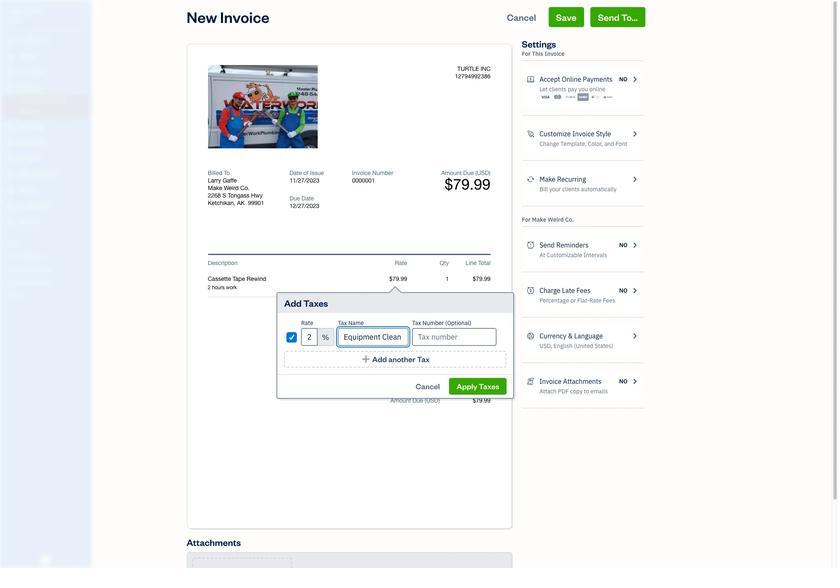 Task type: vqa. For each thing, say whether or not it's contained in the screenshot.
of
yes



Task type: describe. For each thing, give the bounding box(es) containing it.
add taxes
[[284, 298, 328, 309]]

taxes for apply taxes
[[479, 382, 500, 391]]

0.00 inside 79.99 0.00
[[480, 374, 491, 381]]

amount due ( usd ) $79.99
[[442, 170, 491, 193]]

due date 12/27/2023
[[290, 195, 320, 210]]

items and services image
[[6, 266, 89, 273]]

tax for tax
[[431, 350, 440, 357]]

expense image
[[5, 139, 15, 147]]

$79.99 inside amount due ( usd ) $79.99
[[445, 176, 491, 193]]

tongass
[[228, 192, 250, 199]]

5 chevronright image from the top
[[632, 377, 639, 387]]

apply
[[457, 382, 478, 391]]

cancel for apply taxes
[[416, 382, 440, 391]]

refresh image
[[527, 174, 535, 184]]

add for add taxes
[[284, 298, 302, 309]]

number for invoice
[[373, 170, 394, 177]]

( for amount due ( usd )
[[425, 398, 427, 404]]

add another tax
[[373, 355, 430, 364]]

99901
[[248, 200, 264, 207]]

add another tax button
[[284, 351, 507, 368]]

states)
[[595, 343, 614, 350]]

tax for tax name
[[338, 320, 347, 327]]

owner
[[7, 17, 22, 23]]

0 vertical spatial total
[[479, 260, 491, 267]]

delete image
[[243, 103, 284, 111]]

apps image
[[6, 240, 89, 246]]

accept online payments
[[540, 75, 613, 83]]

1 vertical spatial total
[[428, 366, 440, 373]]

0 vertical spatial fees
[[577, 287, 591, 295]]

for make weird co.
[[522, 216, 574, 224]]

emails
[[591, 388, 609, 396]]

79.99 0.00
[[476, 366, 491, 381]]

(united
[[575, 343, 594, 350]]

charge late fees
[[540, 287, 591, 295]]

money image
[[5, 187, 15, 195]]

name
[[349, 320, 364, 327]]

english
[[554, 343, 573, 350]]

customizable
[[547, 252, 583, 259]]

another
[[389, 355, 416, 364]]

3 chevronright image from the top
[[632, 286, 639, 296]]

1 vertical spatial attachments
[[187, 537, 241, 549]]

american express image
[[578, 93, 589, 101]]

1 horizontal spatial attachments
[[564, 378, 602, 386]]

qty
[[440, 260, 449, 267]]

2 horizontal spatial rate
[[590, 297, 602, 305]]

invoice inside settings for this invoice
[[545, 50, 565, 58]]

inc for turtle inc owner
[[32, 8, 44, 16]]

bank image
[[603, 93, 615, 101]]

&
[[569, 332, 573, 341]]

due for amount due ( usd )
[[413, 398, 423, 404]]

usd, english (united states)
[[540, 343, 614, 350]]

bill
[[540, 186, 548, 193]]

usd for amount due ( usd )
[[427, 398, 439, 404]]

line total
[[466, 260, 491, 267]]

number for tax
[[423, 320, 444, 327]]

change template, color, and font
[[540, 140, 628, 148]]

chart image
[[5, 202, 15, 211]]

style
[[597, 130, 612, 138]]

you
[[579, 86, 589, 93]]

customize invoice style
[[540, 130, 612, 138]]

make recurring
[[540, 175, 587, 184]]

turtle for turtle inc 12794992386
[[458, 66, 479, 72]]

client image
[[5, 52, 15, 61]]

paintbrush image
[[527, 129, 535, 139]]

payment image
[[5, 123, 15, 131]]

settings for this invoice
[[522, 38, 565, 58]]

percentage or flat-rate fees
[[540, 297, 616, 305]]

0 vertical spatial clients
[[550, 86, 567, 93]]

settings
[[522, 38, 557, 50]]

make inside larry gaffe make weird co. 2268 s tongass hwy ketchikan, ak  99901
[[208, 185, 222, 192]]

1 0.00 from the top
[[480, 350, 491, 357]]

project image
[[5, 155, 15, 163]]

) for amount due ( usd )
[[439, 398, 440, 404]]

inc for turtle inc 12794992386
[[481, 66, 491, 72]]

image
[[265, 103, 284, 111]]

invoice number
[[352, 170, 394, 177]]

larry gaffe make weird co. 2268 s tongass hwy ketchikan, ak  99901
[[208, 177, 264, 207]]

cancel button for save
[[500, 7, 544, 27]]

check image
[[288, 333, 296, 342]]

let
[[540, 86, 548, 93]]

report image
[[5, 218, 15, 227]]

1 vertical spatial co.
[[566, 216, 574, 224]]

Item Rate (USD) text field
[[389, 276, 408, 283]]

discover image
[[565, 93, 577, 101]]

hwy
[[251, 192, 263, 199]]

timer image
[[5, 171, 15, 179]]

Item Quantity text field
[[437, 276, 449, 283]]

send reminders
[[540, 241, 589, 250]]

gaffe
[[223, 177, 237, 184]]

apply taxes
[[457, 382, 500, 391]]

customize
[[540, 130, 571, 138]]

2 vertical spatial make
[[533, 216, 547, 224]]

bank connections image
[[6, 280, 89, 286]]

automatically
[[582, 186, 617, 193]]

1 vertical spatial weird
[[548, 216, 564, 224]]

intervals
[[584, 252, 608, 259]]

taxes for add taxes
[[304, 298, 328, 309]]

rate for line total
[[395, 260, 408, 267]]

latefees image
[[527, 286, 535, 296]]

payments
[[583, 75, 613, 83]]

1 vertical spatial clients
[[563, 186, 580, 193]]

turtle for turtle inc owner
[[7, 8, 31, 16]]

currency
[[540, 332, 567, 341]]

latereminders image
[[527, 240, 535, 250]]

for inside settings for this invoice
[[522, 50, 531, 58]]

accept
[[540, 75, 561, 83]]

attach pdf copy to emails
[[540, 388, 609, 396]]

rate for tax number (optional)
[[302, 320, 314, 327]]

charge
[[540, 287, 561, 295]]

this
[[533, 50, 544, 58]]

to
[[224, 170, 230, 177]]

copy
[[571, 388, 583, 396]]

template,
[[561, 140, 587, 148]]

online
[[562, 75, 582, 83]]

let clients pay you online
[[540, 86, 606, 93]]

chevronright image for send reminders
[[632, 240, 639, 250]]

turtle inc 12794992386
[[455, 66, 491, 80]]

line
[[466, 260, 477, 267]]

percentage
[[540, 297, 570, 305]]

chevronright image for recurring
[[632, 174, 639, 184]]

invoice attachments
[[540, 378, 602, 386]]

apply taxes button
[[450, 379, 507, 395]]

Tax number text field
[[413, 328, 497, 346]]

no for send reminders
[[620, 242, 628, 249]]

plus image
[[362, 356, 371, 364]]

invoice image
[[5, 84, 15, 92]]

send to...
[[599, 11, 638, 23]]

send for send to...
[[599, 11, 620, 23]]

new invoice
[[187, 7, 270, 27]]

( for amount due ( usd ) $79.99
[[476, 170, 477, 177]]

1 vertical spatial fees
[[603, 297, 616, 305]]

(optional)
[[446, 320, 472, 327]]



Task type: locate. For each thing, give the bounding box(es) containing it.
0 vertical spatial attachments
[[564, 378, 602, 386]]

0 vertical spatial amount
[[442, 170, 462, 177]]

tax up subtotal
[[413, 320, 422, 327]]

4 chevronright image from the top
[[632, 331, 639, 341]]

pay
[[568, 86, 578, 93]]

0 horizontal spatial send
[[540, 241, 555, 250]]

currencyandlanguage image
[[527, 331, 535, 341]]

main element
[[0, 0, 113, 569]]

currency & language
[[540, 332, 603, 341]]

of
[[304, 170, 309, 177]]

Issue date in MM/DD/YYYY format text field
[[290, 177, 340, 184]]

2 chevronright image from the top
[[632, 174, 639, 184]]

0 vertical spatial weird
[[224, 185, 239, 192]]

no for invoice attachments
[[620, 378, 628, 386]]

0 horizontal spatial turtle
[[7, 8, 31, 16]]

inc inside turtle inc 12794992386
[[481, 66, 491, 72]]

usd,
[[540, 343, 553, 350]]

1 vertical spatial taxes
[[479, 382, 500, 391]]

clients down 'recurring'
[[563, 186, 580, 193]]

2 vertical spatial rate
[[302, 320, 314, 327]]

0 vertical spatial co.
[[241, 185, 250, 192]]

turtle up the 12794992386
[[458, 66, 479, 72]]

1 horizontal spatial fees
[[603, 297, 616, 305]]

1 horizontal spatial number
[[423, 320, 444, 327]]

1 vertical spatial $79.99
[[473, 398, 491, 404]]

0 horizontal spatial attachments
[[187, 537, 241, 549]]

turtle inside turtle inc owner
[[7, 8, 31, 16]]

co. up reminders
[[566, 216, 574, 224]]

0 vertical spatial number
[[373, 170, 394, 177]]

date left of
[[290, 170, 302, 177]]

0 horizontal spatial fees
[[577, 287, 591, 295]]

to...
[[622, 11, 638, 23]]

12/27/2023
[[290, 203, 320, 210]]

add right plus image on the left bottom of page
[[373, 355, 387, 364]]

1 horizontal spatial add
[[373, 355, 387, 364]]

amount
[[442, 170, 462, 177], [391, 398, 411, 404]]

weird inside larry gaffe make weird co. 2268 s tongass hwy ketchikan, ak  99901
[[224, 185, 239, 192]]

language
[[575, 332, 603, 341]]

or
[[571, 297, 576, 305]]

1 horizontal spatial cancel button
[[500, 7, 544, 27]]

chevronright image for invoice
[[632, 129, 639, 139]]

reminders
[[557, 241, 589, 250]]

co. up tongass
[[241, 185, 250, 192]]

for up latereminders icon
[[522, 216, 531, 224]]

cancel for save
[[507, 11, 537, 23]]

1 horizontal spatial usd
[[477, 170, 490, 177]]

1 vertical spatial cancel
[[416, 382, 440, 391]]

chevronright image for &
[[632, 331, 639, 341]]

0 horizontal spatial usd
[[427, 398, 439, 404]]

0 vertical spatial chevronright image
[[632, 74, 639, 84]]

1 vertical spatial inc
[[481, 66, 491, 72]]

tax number (optional)
[[413, 320, 472, 327]]

bill your clients automatically
[[540, 186, 617, 193]]

onlinesales image
[[527, 74, 535, 84]]

cancel up settings
[[507, 11, 537, 23]]

tax inside button
[[417, 355, 430, 364]]

2 vertical spatial due
[[413, 398, 423, 404]]

0 horizontal spatial (
[[425, 398, 427, 404]]

save
[[557, 11, 577, 23]]

for
[[522, 50, 531, 58], [522, 216, 531, 224]]

1 vertical spatial date
[[302, 195, 314, 202]]

turtle up owner
[[7, 8, 31, 16]]

total right line
[[479, 260, 491, 267]]

due inside amount due ( usd ) $79.99
[[464, 170, 474, 177]]

issue
[[310, 170, 324, 177]]

0.00 down 79.99
[[480, 374, 491, 381]]

0 horizontal spatial weird
[[224, 185, 239, 192]]

number up the enter an invoice # text field
[[373, 170, 394, 177]]

s
[[223, 192, 226, 199]]

add for add another tax
[[373, 355, 387, 364]]

0 vertical spatial cancel button
[[500, 7, 544, 27]]

1 no from the top
[[620, 76, 628, 83]]

) inside amount due ( usd ) $79.99
[[490, 170, 491, 177]]

1 vertical spatial cancel button
[[409, 379, 448, 395]]

taxes down 79.99 0.00
[[479, 382, 500, 391]]

date inside 'due date 12/27/2023'
[[302, 195, 314, 202]]

0 horizontal spatial amount
[[391, 398, 411, 404]]

clients down accept
[[550, 86, 567, 93]]

recurring
[[558, 175, 587, 184]]

weird up 'send reminders'
[[548, 216, 564, 224]]

larry
[[208, 177, 221, 184]]

1 horizontal spatial amount
[[442, 170, 462, 177]]

1 vertical spatial )
[[439, 398, 440, 404]]

79.99
[[476, 366, 491, 373]]

0 vertical spatial 0.00
[[480, 350, 491, 357]]

0 horizontal spatial inc
[[32, 8, 44, 16]]

taxes down enter an item description text field at the left
[[304, 298, 328, 309]]

1 vertical spatial add
[[373, 355, 387, 364]]

send up at
[[540, 241, 555, 250]]

0 vertical spatial )
[[490, 170, 491, 177]]

pdf
[[559, 388, 569, 396]]

taxes inside apply taxes button
[[479, 382, 500, 391]]

1 horizontal spatial rate
[[395, 260, 408, 267]]

0 vertical spatial (
[[476, 170, 477, 177]]

change
[[540, 140, 560, 148]]

rate
[[395, 260, 408, 267], [590, 297, 602, 305], [302, 320, 314, 327]]

cancel up the amount due ( usd )
[[416, 382, 440, 391]]

delete tax image
[[499, 333, 507, 342]]

0 vertical spatial inc
[[32, 8, 44, 16]]

4 no from the top
[[620, 378, 628, 386]]

1 vertical spatial due
[[290, 195, 300, 202]]

$79.99
[[445, 176, 491, 193], [473, 398, 491, 404]]

1 horizontal spatial turtle
[[458, 66, 479, 72]]

no
[[620, 76, 628, 83], [620, 242, 628, 249], [620, 287, 628, 295], [620, 378, 628, 386]]

weird down gaffe
[[224, 185, 239, 192]]

freshbooks image
[[39, 556, 53, 566]]

rate up item rate (usd) 'text box'
[[395, 260, 408, 267]]

0 horizontal spatial number
[[373, 170, 394, 177]]

0 vertical spatial usd
[[477, 170, 490, 177]]

make up the bill
[[540, 175, 556, 184]]

rate right "or" in the bottom of the page
[[590, 297, 602, 305]]

send to... button
[[591, 7, 646, 27]]

2 no from the top
[[620, 242, 628, 249]]

Tax name text field
[[338, 328, 409, 346]]

cancel
[[507, 11, 537, 23], [416, 382, 440, 391]]

fees up flat-
[[577, 287, 591, 295]]

1 horizontal spatial weird
[[548, 216, 564, 224]]

chevronright image
[[632, 74, 639, 84], [632, 240, 639, 250]]

0 vertical spatial turtle
[[7, 8, 31, 16]]

0 horizontal spatial rate
[[302, 320, 314, 327]]

0 horizontal spatial co.
[[241, 185, 250, 192]]

add inside button
[[373, 355, 387, 364]]

Line Total (USD) text field
[[473, 276, 491, 283]]

0 vertical spatial date
[[290, 170, 302, 177]]

1 horizontal spatial co.
[[566, 216, 574, 224]]

date of issue
[[290, 170, 324, 177]]

fees right flat-
[[603, 297, 616, 305]]

date up 12/27/2023
[[302, 195, 314, 202]]

tax for tax number (optional)
[[413, 320, 422, 327]]

1 for from the top
[[522, 50, 531, 58]]

inc inside turtle inc owner
[[32, 8, 44, 16]]

1 horizontal spatial inc
[[481, 66, 491, 72]]

2268
[[208, 192, 221, 199]]

tax right another
[[417, 355, 430, 364]]

0 vertical spatial rate
[[395, 260, 408, 267]]

invoices image
[[527, 377, 535, 387]]

1 horizontal spatial due
[[413, 398, 423, 404]]

1 chevronright image from the top
[[632, 129, 639, 139]]

1 horizontal spatial taxes
[[479, 382, 500, 391]]

Enter an Invoice # text field
[[352, 177, 376, 184]]

0 vertical spatial $79.99
[[445, 176, 491, 193]]

delete
[[243, 103, 263, 111]]

billed
[[208, 170, 223, 177]]

1 vertical spatial number
[[423, 320, 444, 327]]

cancel button
[[500, 7, 544, 27], [409, 379, 448, 395]]

send left to...
[[599, 11, 620, 23]]

due for amount due ( usd ) $79.99
[[464, 170, 474, 177]]

no for accept online payments
[[620, 76, 628, 83]]

2 chevronright image from the top
[[632, 240, 639, 250]]

due inside 'due date 12/27/2023'
[[290, 195, 300, 202]]

send inside button
[[599, 11, 620, 23]]

turtle inc owner
[[7, 8, 44, 23]]

amount for amount due ( usd )
[[391, 398, 411, 404]]

send
[[599, 11, 620, 23], [540, 241, 555, 250]]

0 horizontal spatial add
[[284, 298, 302, 309]]

2 for from the top
[[522, 216, 531, 224]]

make up latereminders icon
[[533, 216, 547, 224]]

mastercard image
[[553, 93, 564, 101]]

0 vertical spatial taxes
[[304, 298, 328, 309]]

) for amount due ( usd ) $79.99
[[490, 170, 491, 177]]

0 vertical spatial due
[[464, 170, 474, 177]]

number up subtotal
[[423, 320, 444, 327]]

0 vertical spatial for
[[522, 50, 531, 58]]

Enter an Item Name text field
[[208, 275, 366, 283]]

1 horizontal spatial total
[[479, 260, 491, 267]]

Tax Rate (Percentage) text field
[[302, 328, 318, 346]]

1 chevronright image from the top
[[632, 74, 639, 84]]

ketchikan,
[[208, 200, 236, 207]]

visa image
[[540, 93, 551, 101]]

usd inside amount due ( usd ) $79.99
[[477, 170, 490, 177]]

1 vertical spatial amount
[[391, 398, 411, 404]]

estimate image
[[5, 68, 15, 76]]

make
[[540, 175, 556, 184], [208, 185, 222, 192], [533, 216, 547, 224]]

color,
[[589, 140, 604, 148]]

cancel button up the amount due ( usd )
[[409, 379, 448, 395]]

(
[[476, 170, 477, 177], [425, 398, 427, 404]]

at customizable intervals
[[540, 252, 608, 259]]

0 horizontal spatial total
[[428, 366, 440, 373]]

weird
[[224, 185, 239, 192], [548, 216, 564, 224]]

2 horizontal spatial due
[[464, 170, 474, 177]]

0 vertical spatial cancel
[[507, 11, 537, 23]]

1 horizontal spatial send
[[599, 11, 620, 23]]

tax left 'name'
[[338, 320, 347, 327]]

cancel button for apply taxes
[[409, 379, 448, 395]]

1 horizontal spatial )
[[490, 170, 491, 177]]

12/27/2023 button
[[290, 202, 340, 210]]

0 horizontal spatial )
[[439, 398, 440, 404]]

1 vertical spatial 0.00
[[480, 374, 491, 381]]

usd for amount due ( usd ) $79.99
[[477, 170, 490, 177]]

online
[[590, 86, 606, 93]]

chevronright image for accept online payments
[[632, 74, 639, 84]]

1 horizontal spatial (
[[476, 170, 477, 177]]

total down subtotal
[[428, 366, 440, 373]]

to
[[585, 388, 590, 396]]

taxes
[[304, 298, 328, 309], [479, 382, 500, 391]]

and
[[605, 140, 615, 148]]

co. inside larry gaffe make weird co. 2268 s tongass hwy ketchikan, ak  99901
[[241, 185, 250, 192]]

0 horizontal spatial taxes
[[304, 298, 328, 309]]

date
[[290, 170, 302, 177], [302, 195, 314, 202]]

rate up tax rate (percentage) text field
[[302, 320, 314, 327]]

make down larry at the left
[[208, 185, 222, 192]]

no for charge late fees
[[620, 287, 628, 295]]

inc
[[32, 8, 44, 16], [481, 66, 491, 72]]

2 0.00 from the top
[[480, 374, 491, 381]]

0 vertical spatial make
[[540, 175, 556, 184]]

0 horizontal spatial due
[[290, 195, 300, 202]]

add
[[284, 298, 302, 309], [373, 355, 387, 364]]

12794992386
[[455, 73, 491, 80]]

0 horizontal spatial cancel button
[[409, 379, 448, 395]]

amount inside amount due ( usd ) $79.99
[[442, 170, 462, 177]]

invoice
[[220, 7, 270, 27], [545, 50, 565, 58], [573, 130, 595, 138], [352, 170, 371, 177], [540, 378, 562, 386]]

late
[[563, 287, 575, 295]]

0 vertical spatial send
[[599, 11, 620, 23]]

3 no from the top
[[620, 287, 628, 295]]

amount due ( usd )
[[391, 398, 440, 404]]

)
[[490, 170, 491, 177], [439, 398, 440, 404]]

save button
[[549, 7, 585, 27]]

cancel button up settings
[[500, 7, 544, 27]]

add down enter an item description text field at the left
[[284, 298, 302, 309]]

0.00 up 79.99
[[480, 350, 491, 357]]

turtle inside turtle inc 12794992386
[[458, 66, 479, 72]]

new
[[187, 7, 217, 27]]

dashboard image
[[5, 36, 15, 45]]

Enter an Item Description text field
[[208, 285, 366, 291]]

1 vertical spatial rate
[[590, 297, 602, 305]]

( inside amount due ( usd ) $79.99
[[476, 170, 477, 177]]

turtle
[[7, 8, 31, 16], [458, 66, 479, 72]]

apple pay image
[[591, 93, 602, 101]]

1 horizontal spatial cancel
[[507, 11, 537, 23]]

0 vertical spatial add
[[284, 298, 302, 309]]

1 vertical spatial (
[[425, 398, 427, 404]]

1 vertical spatial send
[[540, 241, 555, 250]]

1 vertical spatial turtle
[[458, 66, 479, 72]]

subtotal
[[418, 333, 440, 340]]

chevronright image
[[632, 129, 639, 139], [632, 174, 639, 184], [632, 286, 639, 296], [632, 331, 639, 341], [632, 377, 639, 387]]

tax down subtotal
[[431, 350, 440, 357]]

1 vertical spatial for
[[522, 216, 531, 224]]

flat-
[[578, 297, 590, 305]]

settings image
[[6, 293, 89, 300]]

team members image
[[6, 253, 89, 260]]

tax name
[[338, 320, 364, 327]]

1 vertical spatial make
[[208, 185, 222, 192]]

for left this
[[522, 50, 531, 58]]

1 vertical spatial chevronright image
[[632, 240, 639, 250]]

at
[[540, 252, 546, 259]]

0.00
[[480, 350, 491, 357], [480, 374, 491, 381]]

font
[[616, 140, 628, 148]]

your
[[550, 186, 561, 193]]

amount for amount due ( usd ) $79.99
[[442, 170, 462, 177]]

billed to
[[208, 170, 230, 177]]

0 horizontal spatial cancel
[[416, 382, 440, 391]]

attach
[[540, 388, 557, 396]]

total
[[479, 260, 491, 267], [428, 366, 440, 373]]

send for send reminders
[[540, 241, 555, 250]]

1 vertical spatial usd
[[427, 398, 439, 404]]



